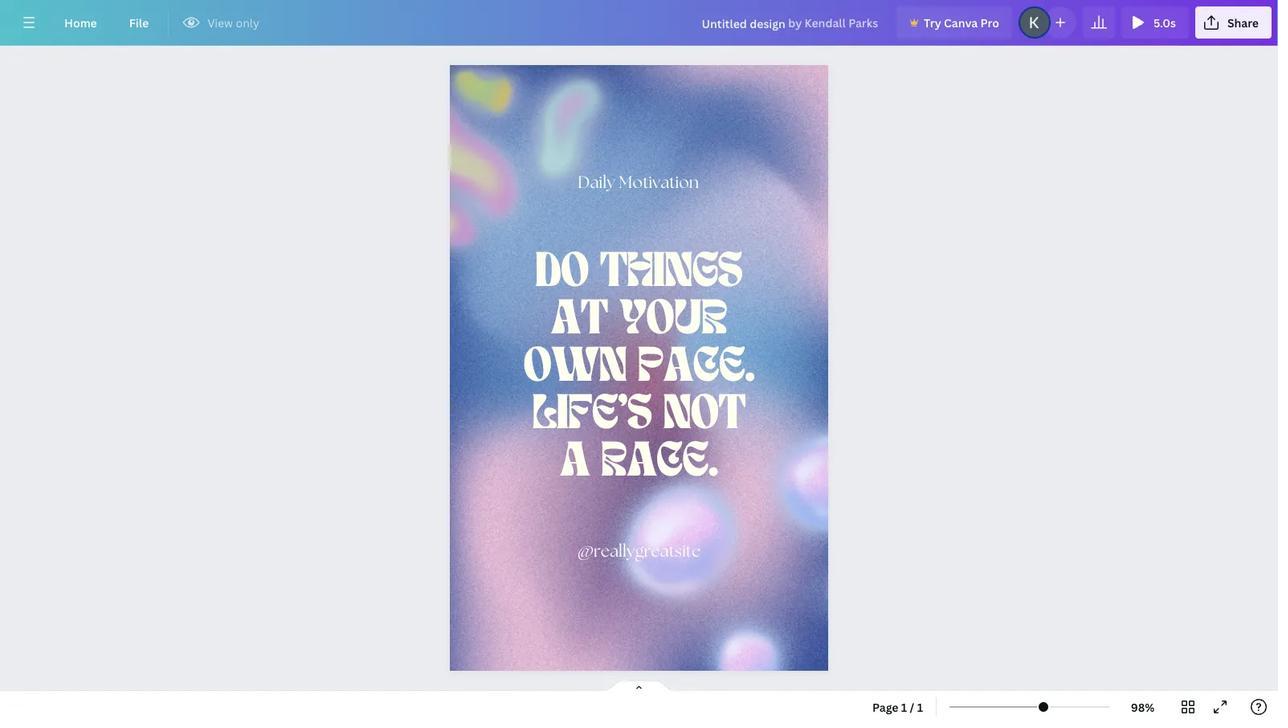 Task type: vqa. For each thing, say whether or not it's contained in the screenshot.
the page 1 / 1
yes



Task type: locate. For each thing, give the bounding box(es) containing it.
main menu bar
[[0, 0, 1279, 46]]

try canva pro
[[924, 15, 1000, 30]]

design
[[750, 16, 786, 31]]

kendall
[[805, 16, 846, 31]]

0 horizontal spatial 1
[[902, 700, 908, 715]]

page
[[873, 700, 899, 715]]

home link
[[51, 6, 110, 39]]

share button
[[1196, 6, 1272, 39]]

life's
[[532, 392, 652, 439]]

parks
[[849, 16, 879, 31]]

home
[[64, 15, 97, 30]]

untitled design by kendall parks
[[702, 16, 879, 31]]

try canva pro button
[[897, 6, 1013, 39]]

1
[[902, 700, 908, 715], [918, 700, 924, 715]]

untitled
[[702, 16, 747, 31]]

5.0s button
[[1122, 6, 1189, 39]]

98% button
[[1117, 694, 1169, 720]]

file button
[[116, 6, 162, 39]]

1 right /
[[918, 700, 924, 715]]

pace.
[[638, 345, 755, 392]]

own
[[523, 345, 627, 392]]

pro
[[981, 15, 1000, 30]]

motivation
[[619, 173, 699, 192]]

/
[[910, 700, 915, 715]]

98%
[[1132, 700, 1155, 715]]

your
[[619, 297, 727, 344]]

1 left /
[[902, 700, 908, 715]]

1 horizontal spatial 1
[[918, 700, 924, 715]]

show pages image
[[601, 680, 678, 693]]

things
[[600, 250, 743, 297]]

view only
[[208, 15, 260, 30]]



Task type: describe. For each thing, give the bounding box(es) containing it.
only
[[236, 15, 260, 30]]

not
[[663, 392, 746, 439]]

a
[[560, 439, 590, 486]]

share
[[1228, 15, 1260, 30]]

do things at your own pace. life's not
[[523, 250, 755, 439]]

do
[[535, 250, 589, 297]]

1 1 from the left
[[902, 700, 908, 715]]

daily motivation
[[578, 173, 699, 192]]

2 1 from the left
[[918, 700, 924, 715]]

by
[[789, 16, 802, 31]]

file
[[129, 15, 149, 30]]

view only status
[[175, 13, 268, 32]]

a race.
[[560, 439, 718, 486]]

at
[[551, 297, 608, 344]]

canva
[[944, 15, 978, 30]]

view
[[208, 15, 233, 30]]

daily
[[578, 173, 615, 192]]

page 1 / 1
[[873, 700, 924, 715]]

race.
[[601, 439, 718, 486]]

5.0s
[[1154, 15, 1177, 30]]

try
[[924, 15, 942, 30]]

@reallygreatsite
[[578, 542, 701, 561]]



